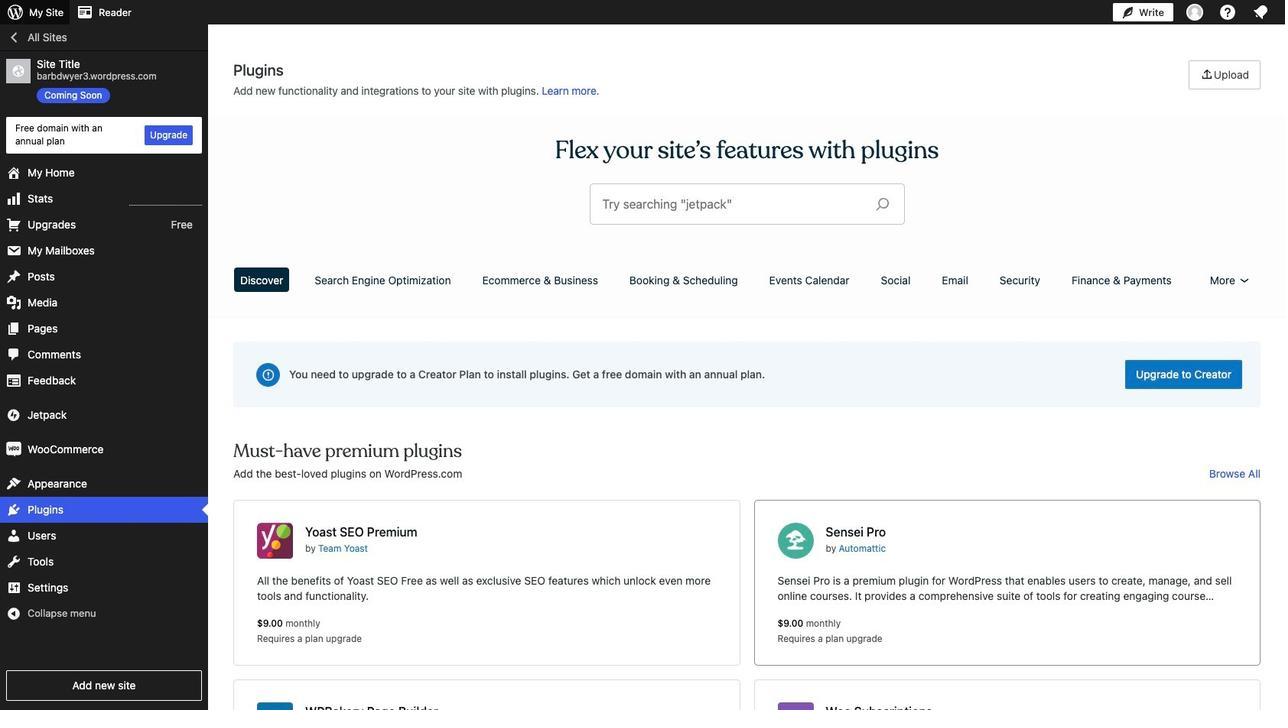 Task type: locate. For each thing, give the bounding box(es) containing it.
0 vertical spatial img image
[[6, 407, 21, 423]]

my profile image
[[1187, 4, 1204, 21]]

img image
[[6, 407, 21, 423], [6, 442, 21, 457]]

main content
[[228, 60, 1266, 711]]

plugin icon image
[[257, 523, 293, 559], [778, 523, 814, 559], [778, 703, 814, 711]]

open search image
[[863, 194, 902, 215]]

manage your notifications image
[[1252, 3, 1270, 21]]

None search field
[[590, 184, 904, 224]]

1 vertical spatial img image
[[6, 442, 21, 457]]



Task type: vqa. For each thing, say whether or not it's contained in the screenshot.
Notice status
no



Task type: describe. For each thing, give the bounding box(es) containing it.
1 img image from the top
[[6, 407, 21, 423]]

highest hourly views 0 image
[[129, 196, 202, 205]]

help image
[[1219, 3, 1237, 21]]

2 img image from the top
[[6, 442, 21, 457]]



